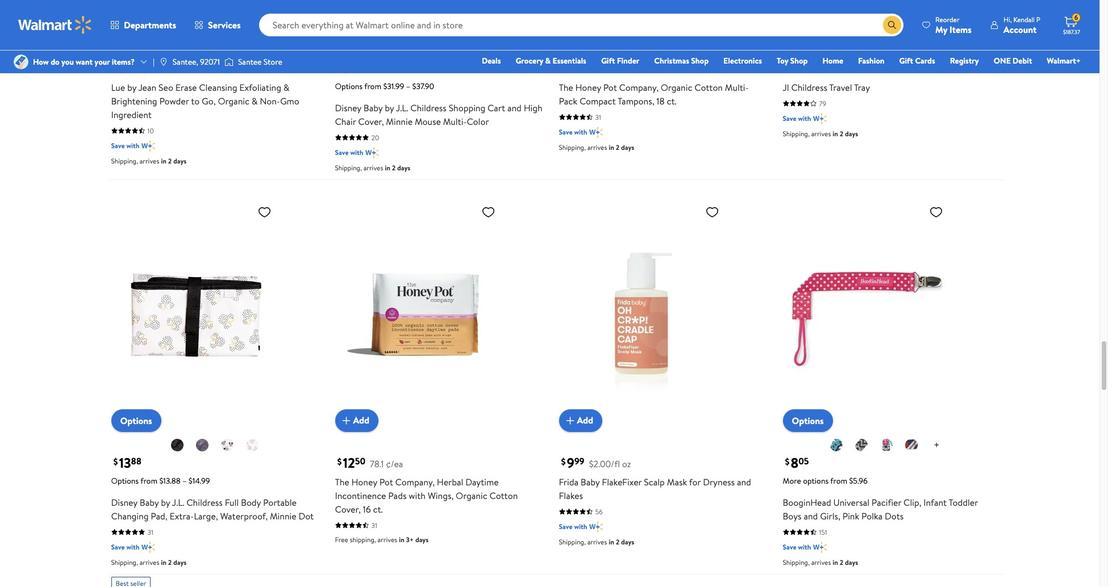 Task type: describe. For each thing, give the bounding box(es) containing it.
arrives down pad,
[[140, 558, 159, 567]]

arrives left the 3+
[[378, 535, 397, 545]]

$5.96
[[849, 475, 868, 487]]

7
[[567, 58, 574, 78]]

electronics link
[[718, 55, 767, 67]]

the inside $ 12 50 78.1 ¢/ea the honey pot company, herbal daytime incontinence pads with wings, organic cotton cover, 16 ct.
[[335, 476, 349, 488]]

santee
[[238, 56, 262, 68]]

pads
[[388, 490, 407, 502]]

shipping, arrives in 2 days down pad,
[[111, 558, 187, 567]]

girls,
[[820, 510, 840, 523]]

toy shop
[[777, 55, 808, 66]]

tray
[[854, 81, 870, 93]]

christmas
[[654, 55, 689, 66]]

my
[[936, 23, 948, 36]]

add to favorites list, frida baby flakefixer scalp mask for dryness and flakes image
[[706, 205, 719, 219]]

with down chair on the top left
[[350, 147, 363, 157]]

options for 8
[[792, 415, 824, 427]]

to
[[191, 95, 200, 107]]

infant
[[924, 496, 947, 509]]

grocery
[[516, 55, 543, 66]]

0 horizontal spatial add
[[129, 19, 146, 32]]

multi- inside disney baby by j.l. childress shopping cart and high chair cover, minnie mouse multi-color
[[443, 115, 467, 128]]

frida baby flakefixer scalp mask for dryness and flakes image
[[559, 200, 724, 423]]

jean
[[138, 81, 156, 93]]

high
[[524, 101, 543, 114]]

frida
[[559, 476, 579, 488]]

$ 7 37
[[561, 58, 583, 78]]

save down changing
[[111, 542, 125, 552]]

20
[[371, 133, 379, 142]]

items?
[[112, 56, 135, 68]]

pot inside the honey pot company, organic cotton multi- pack compact tampons, 18 ct.
[[603, 81, 617, 93]]

$ for 17
[[785, 61, 790, 73]]

arrives down the 79
[[811, 129, 831, 138]]

for
[[689, 476, 701, 488]]

17
[[791, 58, 803, 78]]

debit
[[1013, 55, 1032, 66]]

store
[[264, 56, 282, 68]]

shipping, arrives in 2 days down 20
[[335, 163, 410, 172]]

$31.99
[[383, 80, 404, 92]]

hi,
[[1004, 14, 1012, 24]]

departments
[[124, 19, 176, 31]]

dot
[[299, 510, 314, 523]]

shipping, down changing
[[111, 558, 138, 567]]

search icon image
[[888, 20, 897, 30]]

0 horizontal spatial add button
[[111, 14, 155, 37]]

save with down ingredient on the top of the page
[[111, 141, 139, 150]]

shopping
[[449, 101, 485, 114]]

13
[[119, 453, 131, 473]]

$ 12 50 78.1 ¢/ea the honey pot company, herbal daytime incontinence pads with wings, organic cotton cover, 16 ct.
[[335, 453, 518, 516]]

multi- inside the honey pot company, organic cotton multi- pack compact tampons, 18 ct.
[[725, 81, 749, 93]]

company, inside the honey pot company, organic cotton multi- pack compact tampons, 18 ct.
[[619, 81, 659, 93]]

free shipping, arrives in 3+ days
[[335, 535, 429, 545]]

booginhead
[[783, 496, 831, 509]]

finder
[[617, 55, 640, 66]]

add to favorites list, disney baby by j.l. childress full body portable changing pad, extra-large, waterproof, minnie dot image
[[258, 205, 271, 219]]

add button for 12
[[335, 409, 379, 432]]

options
[[803, 475, 829, 487]]

arrives down 56
[[587, 537, 607, 547]]

baby for 31
[[364, 101, 383, 114]]

daytime
[[466, 476, 499, 488]]

clip,
[[904, 496, 922, 509]]

88
[[131, 455, 141, 468]]

the honey pot company, herbal daytime incontinence pads with wings, organic cotton cover, 16 ct. image
[[335, 200, 500, 423]]

walmart plus image for $2.27/ea
[[142, 140, 155, 151]]

Walmart Site-Wide search field
[[259, 14, 904, 36]]

and for 31
[[507, 101, 522, 114]]

reorder
[[936, 14, 960, 24]]

walmart+ link
[[1042, 55, 1086, 67]]

arrives down compact
[[587, 142, 607, 152]]

05
[[799, 455, 809, 468]]

non-
[[260, 95, 280, 107]]

the honey pot company, organic cotton multi-pack compact tampons, 18 ct. image
[[559, 0, 724, 28]]

92071
[[200, 56, 220, 68]]

shipping, down flakes
[[559, 537, 586, 547]]

childress for 31
[[411, 101, 447, 114]]

your
[[95, 56, 110, 68]]

walmart plus image for $2.00/fl oz
[[590, 521, 603, 533]]

6
[[1075, 13, 1078, 22]]

booginhead universal pacifier clip, infant toddler boys and girls, pink polka dots image
[[783, 200, 948, 423]]

full
[[225, 496, 239, 509]]

18
[[657, 95, 665, 107]]

pink
[[843, 510, 859, 523]]

cover, inside $ 12 50 78.1 ¢/ea the honey pot company, herbal daytime incontinence pads with wings, organic cotton cover, 16 ct.
[[335, 503, 361, 516]]

wings,
[[428, 490, 454, 502]]

deals
[[482, 55, 501, 66]]

 image for santee store
[[224, 56, 234, 68]]

$ for 7
[[561, 61, 566, 73]]

$ 5 00 $2.27/ea lue by jean seo erase cleansing exfoliating & brightening powder to go, organic & non-gmo ingredient
[[111, 58, 299, 121]]

disney baby by j.l. childress full body portable changing pad, extra-large, waterproof, minnie dot
[[111, 496, 314, 523]]

walmart image
[[18, 16, 92, 34]]

organic inside $ 12 50 78.1 ¢/ea the honey pot company, herbal daytime incontinence pads with wings, organic cotton cover, 16 ct.
[[456, 490, 487, 502]]

pack
[[559, 95, 577, 107]]

add for 9
[[577, 414, 593, 427]]

1 horizontal spatial walmart plus image
[[590, 126, 603, 138]]

cotton inside the honey pot company, organic cotton multi- pack compact tampons, 18 ct.
[[695, 81, 723, 93]]

 image for santee, 92071
[[159, 57, 168, 66]]

1 horizontal spatial &
[[283, 81, 290, 93]]

color
[[467, 115, 489, 128]]

save with down pack
[[559, 127, 587, 137]]

options from $31.99 – $37.90
[[335, 80, 434, 92]]

baby blue camo bam image
[[830, 438, 843, 452]]

large,
[[194, 510, 218, 523]]

shipping, arrives in 2 days down 151
[[783, 558, 858, 567]]

arrives down 20
[[364, 163, 383, 172]]

pad,
[[151, 510, 167, 523]]

with down jl childress travel tray
[[798, 113, 811, 123]]

add button for 9
[[559, 409, 602, 432]]

honey inside the honey pot company, organic cotton multi- pack compact tampons, 18 ct.
[[575, 81, 601, 93]]

cover, inside disney baby by j.l. childress shopping cart and high chair cover, minnie mouse multi-color
[[358, 115, 384, 128]]

8
[[791, 453, 799, 473]]

$187.37
[[1063, 28, 1080, 36]]

flakefixer
[[602, 476, 642, 488]]

save down flakes
[[559, 522, 573, 532]]

shipping, arrives in 2 days down 56
[[559, 537, 634, 547]]

12
[[343, 453, 355, 473]]

items
[[950, 23, 972, 36]]

10
[[147, 126, 154, 136]]

options down 13
[[111, 475, 139, 487]]

shipping, down pack
[[559, 142, 586, 152]]

save down jl
[[783, 113, 797, 123]]

more options from $5.96
[[783, 475, 868, 487]]

more
[[783, 475, 801, 487]]

electronics
[[724, 55, 762, 66]]

one debit link
[[989, 55, 1037, 67]]

ct. inside $ 12 50 78.1 ¢/ea the honey pot company, herbal daytime incontinence pads with wings, organic cotton cover, 16 ct.
[[373, 503, 383, 516]]

princess image
[[457, 43, 471, 57]]

do
[[51, 56, 60, 68]]

ct. inside the honey pot company, organic cotton multi- pack compact tampons, 18 ct.
[[667, 95, 677, 107]]

departments button
[[101, 11, 185, 39]]

toy
[[777, 55, 788, 66]]

56
[[595, 507, 603, 517]]

options down $ 31 99
[[335, 80, 363, 92]]

31 up free shipping, arrives in 3+ days
[[371, 521, 377, 531]]

black pink image
[[880, 438, 893, 452]]

¢/ea
[[386, 458, 403, 470]]

from for 13
[[140, 475, 157, 487]]

options link for 8
[[783, 409, 833, 432]]

with inside $ 12 50 78.1 ¢/ea the honey pot company, herbal daytime incontinence pads with wings, organic cotton cover, 16 ct.
[[409, 490, 426, 502]]

booginhead universal pacifier clip, infant toddler boys and girls, pink polka dots
[[783, 496, 978, 523]]

save down boys
[[783, 542, 797, 552]]

boys
[[783, 510, 802, 523]]

99 for 31
[[355, 60, 365, 73]]

shipping, down boys
[[783, 558, 810, 567]]

shipping, down jl
[[783, 129, 810, 138]]

2 horizontal spatial from
[[830, 475, 847, 487]]

blue tie image
[[905, 438, 918, 452]]

disney for 31
[[335, 101, 361, 114]]

organic inside the honey pot company, organic cotton multi- pack compact tampons, 18 ct.
[[661, 81, 692, 93]]

the inside the honey pot company, organic cotton multi- pack compact tampons, 18 ct.
[[559, 81, 573, 93]]

off-white - minnie dot image
[[245, 438, 259, 452]]

gift for gift cards
[[899, 55, 913, 66]]

by for 13
[[161, 496, 170, 509]]

walmart plus image down 20
[[366, 147, 379, 158]]

oz
[[622, 458, 631, 470]]

exfoliating
[[239, 81, 281, 93]]

save down ingredient on the top of the page
[[111, 141, 125, 150]]

toddler
[[949, 496, 978, 509]]

lue
[[111, 81, 125, 93]]

black chevron image
[[855, 438, 868, 452]]

Search search field
[[259, 14, 904, 36]]

$ 17 80
[[785, 58, 813, 78]]

scalp
[[644, 476, 665, 488]]

save down pack
[[559, 127, 573, 137]]

with down flakes
[[574, 522, 587, 532]]

options link for 13
[[111, 409, 161, 432]]

add to cart image for 9
[[564, 414, 577, 428]]

black - mickey mouse image
[[170, 438, 184, 452]]

santee,
[[173, 56, 198, 68]]



Task type: vqa. For each thing, say whether or not it's contained in the screenshot.
bottom Cotton
yes



Task type: locate. For each thing, give the bounding box(es) containing it.
$ inside $ 5 00 $2.27/ea lue by jean seo erase cleansing exfoliating & brightening powder to go, organic & non-gmo ingredient
[[113, 61, 118, 73]]

1 horizontal spatial the
[[559, 81, 573, 93]]

erase
[[175, 81, 197, 93]]

1 horizontal spatial from
[[364, 80, 381, 92]]

1 gift from the left
[[601, 55, 615, 66]]

disney for 13
[[111, 496, 138, 509]]

baby up pad,
[[140, 496, 159, 509]]

1 vertical spatial childress
[[411, 101, 447, 114]]

disney baby by j.l. childress full body portable changing pad, extra-large, waterproof, minnie dot image
[[111, 200, 276, 423]]

company, up the pads
[[395, 476, 435, 488]]

shipping, arrives in 2 days down 10
[[111, 156, 187, 166]]

shop for christmas shop
[[691, 55, 709, 66]]

walmart plus image down 10
[[142, 140, 155, 151]]

& right grocery
[[545, 55, 551, 66]]

1 horizontal spatial add to cart image
[[564, 414, 577, 428]]

1 vertical spatial company,
[[395, 476, 435, 488]]

2 vertical spatial organic
[[456, 490, 487, 502]]

shipping, down ingredient on the top of the page
[[111, 156, 138, 166]]

add to cart image up 9
[[564, 414, 577, 428]]

1 add to cart image from the left
[[340, 414, 353, 428]]

5
[[119, 58, 126, 78]]

the down 12
[[335, 476, 349, 488]]

and for 8
[[804, 510, 818, 523]]

$ left 5
[[113, 61, 118, 73]]

dryness
[[703, 476, 735, 488]]

fashion link
[[853, 55, 890, 67]]

and right the cart
[[507, 101, 522, 114]]

save with
[[783, 113, 811, 123], [559, 127, 587, 137], [111, 141, 139, 150], [335, 147, 363, 157], [559, 522, 587, 532], [111, 542, 139, 552], [783, 542, 811, 552]]

1 horizontal spatial honey
[[575, 81, 601, 93]]

1 vertical spatial ct.
[[373, 503, 383, 516]]

$ inside $ 12 50 78.1 ¢/ea the honey pot company, herbal daytime incontinence pads with wings, organic cotton cover, 16 ct.
[[337, 456, 342, 468]]

polka
[[862, 510, 883, 523]]

home
[[823, 55, 844, 66]]

1 vertical spatial honey
[[352, 476, 377, 488]]

79
[[819, 99, 826, 108]]

99 inside $ 9 99 $2.00/fl oz frida baby flakefixer scalp mask for dryness and flakes
[[574, 455, 584, 468]]

gift left "finder"
[[601, 55, 615, 66]]

0 horizontal spatial and
[[507, 101, 522, 114]]

with down changing
[[126, 542, 139, 552]]

1 vertical spatial baby
[[581, 476, 600, 488]]

cards
[[915, 55, 935, 66]]

disney inside 'disney baby by j.l. childress full body portable changing pad, extra-large, waterproof, minnie dot'
[[111, 496, 138, 509]]

with down ingredient on the top of the page
[[126, 141, 139, 150]]

1 vertical spatial j.l.
[[172, 496, 184, 509]]

0 horizontal spatial 99
[[355, 60, 365, 73]]

by inside 'disney baby by j.l. childress full body portable changing pad, extra-large, waterproof, minnie dot'
[[161, 496, 170, 509]]

ct. right 16
[[373, 503, 383, 516]]

2 add to cart image from the left
[[564, 414, 577, 428]]

home link
[[818, 55, 849, 67]]

organic up 18
[[661, 81, 692, 93]]

1 horizontal spatial disney
[[335, 101, 361, 114]]

0 horizontal spatial shop
[[691, 55, 709, 66]]

1 horizontal spatial company,
[[619, 81, 659, 93]]

1 vertical spatial and
[[737, 476, 751, 488]]

add to favorites list, the honey pot company, herbal daytime incontinence pads with wings, organic cotton cover, 16 ct. image
[[482, 205, 495, 219]]

j.l. inside 'disney baby by j.l. childress full body portable changing pad, extra-large, waterproof, minnie dot'
[[172, 496, 184, 509]]

0 horizontal spatial the
[[335, 476, 349, 488]]

save with down chair on the top left
[[335, 147, 363, 157]]

p
[[1037, 14, 1041, 24]]

0 horizontal spatial disney
[[111, 496, 138, 509]]

options for 31
[[344, 20, 376, 32]]

multicolor image
[[432, 43, 446, 57]]

$ left the 17
[[785, 61, 790, 73]]

0 horizontal spatial minnie
[[270, 510, 296, 523]]

multi-
[[725, 81, 749, 93], [443, 115, 467, 128]]

from left $13.88
[[140, 475, 157, 487]]

– for 31
[[406, 80, 410, 92]]

0 vertical spatial j.l.
[[396, 101, 408, 114]]

$2.27/ea
[[142, 63, 175, 75]]

1 horizontal spatial shop
[[790, 55, 808, 66]]

– for 13
[[182, 475, 187, 487]]

0 horizontal spatial  image
[[159, 57, 168, 66]]

gift finder link
[[596, 55, 645, 67]]

childress up mouse on the left top of the page
[[411, 101, 447, 114]]

1 horizontal spatial gift
[[899, 55, 913, 66]]

$ inside the $ 7 37
[[561, 61, 566, 73]]

grey - mickey minnie image
[[195, 438, 209, 452]]

baby inside $ 9 99 $2.00/fl oz frida baby flakefixer scalp mask for dryness and flakes
[[581, 476, 600, 488]]

2 vertical spatial and
[[804, 510, 818, 523]]

add up 50
[[353, 414, 369, 427]]

0 horizontal spatial by
[[127, 81, 136, 93]]

$ up options from $31.99 – $37.90 at the left of page
[[337, 61, 342, 73]]

0 vertical spatial &
[[545, 55, 551, 66]]

arrives down 151
[[811, 558, 831, 567]]

1 horizontal spatial add button
[[335, 409, 379, 432]]

1 vertical spatial 99
[[574, 455, 584, 468]]

99 up options from $31.99 – $37.90 at the left of page
[[355, 60, 365, 73]]

9
[[567, 453, 574, 473]]

by right lue
[[127, 81, 136, 93]]

options link up baby blue camo bam icon
[[783, 409, 833, 432]]

0 horizontal spatial &
[[252, 95, 258, 107]]

0 vertical spatial multi-
[[725, 81, 749, 93]]

go,
[[202, 95, 216, 107]]

cart
[[488, 101, 505, 114]]

black image
[[382, 43, 396, 57]]

kendall
[[1014, 14, 1035, 24]]

1 horizontal spatial by
[[161, 496, 170, 509]]

walmart plus image for 8
[[813, 542, 827, 553]]

and down booginhead
[[804, 510, 818, 523]]

0 horizontal spatial –
[[182, 475, 187, 487]]

options up 88
[[120, 415, 152, 427]]

1 horizontal spatial multi-
[[725, 81, 749, 93]]

toy shop link
[[772, 55, 813, 67]]

31 up options from $31.99 – $37.90 at the left of page
[[343, 58, 355, 78]]

gift for gift finder
[[601, 55, 615, 66]]

$ left 7
[[561, 61, 566, 73]]

 image right |
[[159, 57, 168, 66]]

2 vertical spatial by
[[161, 496, 170, 509]]

how
[[33, 56, 49, 68]]

travel
[[829, 81, 852, 93]]

0 vertical spatial cover,
[[358, 115, 384, 128]]

j.l. for 31
[[396, 101, 408, 114]]

16
[[363, 503, 371, 516]]

free
[[335, 535, 348, 545]]

by inside disney baby by j.l. childress shopping cart and high chair cover, minnie mouse multi-color
[[385, 101, 394, 114]]

with down boys
[[798, 542, 811, 552]]

0 horizontal spatial baby
[[140, 496, 159, 509]]

$2.00/fl
[[589, 458, 620, 470]]

add button
[[111, 14, 155, 37], [335, 409, 379, 432], [559, 409, 602, 432]]

pot up the pads
[[379, 476, 393, 488]]

from left the $31.99
[[364, 80, 381, 92]]

0 vertical spatial –
[[406, 80, 410, 92]]

organic inside $ 5 00 $2.27/ea lue by jean seo erase cleansing exfoliating & brightening powder to go, organic & non-gmo ingredient
[[218, 95, 249, 107]]

2 horizontal spatial options link
[[783, 409, 833, 432]]

pot inside $ 12 50 78.1 ¢/ea the honey pot company, herbal daytime incontinence pads with wings, organic cotton cover, 16 ct.
[[379, 476, 393, 488]]

childress
[[791, 81, 827, 93], [411, 101, 447, 114], [187, 496, 223, 509]]

save with down changing
[[111, 542, 139, 552]]

gift finder
[[601, 55, 640, 66]]

2 vertical spatial &
[[252, 95, 258, 107]]

1 horizontal spatial baby
[[364, 101, 383, 114]]

1 horizontal spatial and
[[737, 476, 751, 488]]

1 vertical spatial –
[[182, 475, 187, 487]]

options link up 88
[[111, 409, 161, 432]]

fashion
[[858, 55, 885, 66]]

0 horizontal spatial pot
[[379, 476, 393, 488]]

add to cart image
[[116, 19, 129, 33]]

disney up changing
[[111, 496, 138, 509]]

baby for 13
[[140, 496, 159, 509]]

&
[[545, 55, 551, 66], [283, 81, 290, 93], [252, 95, 258, 107]]

0 horizontal spatial multi-
[[443, 115, 467, 128]]

$ 8 05
[[785, 453, 809, 473]]

 image right the 92071 at top left
[[224, 56, 234, 68]]

childress inside 'disney baby by j.l. childress full body portable changing pad, extra-large, waterproof, minnie dot'
[[187, 496, 223, 509]]

flakes
[[559, 490, 583, 502]]

0 horizontal spatial walmart plus image
[[142, 542, 155, 553]]

2 shop from the left
[[790, 55, 808, 66]]

$ inside $ 8 05
[[785, 456, 790, 468]]

the
[[559, 81, 573, 93], [335, 476, 349, 488]]

organic down daytime
[[456, 490, 487, 502]]

and inside "booginhead universal pacifier clip, infant toddler boys and girls, pink polka dots"
[[804, 510, 818, 523]]

+ button
[[925, 437, 949, 455]]

ingredient
[[111, 108, 152, 121]]

lion king image
[[407, 43, 421, 57]]

company, inside $ 12 50 78.1 ¢/ea the honey pot company, herbal daytime incontinence pads with wings, organic cotton cover, 16 ct.
[[395, 476, 435, 488]]

0 vertical spatial ct.
[[667, 95, 677, 107]]

shipping, down chair on the top left
[[335, 163, 362, 172]]

j.l. inside disney baby by j.l. childress shopping cart and high chair cover, minnie mouse multi-color
[[396, 101, 408, 114]]

walmart plus image down the 79
[[813, 113, 827, 124]]

by up pad,
[[161, 496, 170, 509]]

gift left cards
[[899, 55, 913, 66]]

1 vertical spatial disney
[[111, 496, 138, 509]]

0 vertical spatial minnie
[[386, 115, 413, 128]]

1 vertical spatial pot
[[379, 476, 393, 488]]

add to favorites list, booginhead universal pacifier clip, infant toddler boys and girls, pink polka dots image
[[930, 205, 943, 219]]

$ for 9
[[561, 456, 566, 468]]

walmart plus image down 56
[[590, 521, 603, 533]]

gmo
[[280, 95, 299, 107]]

and inside $ 9 99 $2.00/fl oz frida baby flakefixer scalp mask for dryness and flakes
[[737, 476, 751, 488]]

gift
[[601, 55, 615, 66], [899, 55, 913, 66]]

options link for 31
[[335, 14, 385, 37]]

account
[[1004, 23, 1037, 36]]

0 vertical spatial cotton
[[695, 81, 723, 93]]

1 horizontal spatial j.l.
[[396, 101, 408, 114]]

99 for 9
[[574, 455, 584, 468]]

shipping,
[[783, 129, 810, 138], [559, 142, 586, 152], [111, 156, 138, 166], [335, 163, 362, 172], [559, 537, 586, 547], [111, 558, 138, 567], [783, 558, 810, 567]]

j.l. down the $31.99
[[396, 101, 408, 114]]

2 horizontal spatial by
[[385, 101, 394, 114]]

services
[[208, 19, 241, 31]]

by inside $ 5 00 $2.27/ea lue by jean seo erase cleansing exfoliating & brightening powder to go, organic & non-gmo ingredient
[[127, 81, 136, 93]]

pot up compact
[[603, 81, 617, 93]]

cotton down daytime
[[490, 490, 518, 502]]

3+
[[406, 535, 414, 545]]

0 horizontal spatial ct.
[[373, 503, 383, 516]]

1 horizontal spatial minnie
[[386, 115, 413, 128]]

company, up tampons,
[[619, 81, 659, 93]]

options for 13
[[120, 415, 152, 427]]

shop
[[691, 55, 709, 66], [790, 55, 808, 66]]

walmart plus image for 17
[[813, 113, 827, 124]]

1 horizontal spatial cotton
[[695, 81, 723, 93]]

from for 31
[[364, 80, 381, 92]]

with down pack
[[574, 127, 587, 137]]

2 horizontal spatial and
[[804, 510, 818, 523]]

1 shop from the left
[[691, 55, 709, 66]]

2 horizontal spatial organic
[[661, 81, 692, 93]]

$ inside $ 17 80
[[785, 61, 790, 73]]

1 vertical spatial by
[[385, 101, 394, 114]]

0 horizontal spatial add to cart image
[[340, 414, 353, 428]]

2 vertical spatial baby
[[140, 496, 159, 509]]

one
[[994, 55, 1011, 66]]

baby inside 'disney baby by j.l. childress full body portable changing pad, extra-large, waterproof, minnie dot'
[[140, 496, 159, 509]]

save down chair on the top left
[[335, 147, 349, 157]]

50
[[355, 455, 365, 468]]

2 gift from the left
[[899, 55, 913, 66]]

jl childress travel tray
[[783, 81, 870, 93]]

organic down cleansing
[[218, 95, 249, 107]]

and inside disney baby by j.l. childress shopping cart and high chair cover, minnie mouse multi-color
[[507, 101, 522, 114]]

0 horizontal spatial gift
[[601, 55, 615, 66]]

 image
[[224, 56, 234, 68], [159, 57, 168, 66]]

1 horizontal spatial pot
[[603, 81, 617, 93]]

0 vertical spatial honey
[[575, 81, 601, 93]]

childress inside disney baby by j.l. childress shopping cart and high chair cover, minnie mouse multi-color
[[411, 101, 447, 114]]

1 horizontal spatial 99
[[574, 455, 584, 468]]

151
[[819, 528, 827, 537]]

minnie inside disney baby by j.l. childress shopping cart and high chair cover, minnie mouse multi-color
[[386, 115, 413, 128]]

add button up items?
[[111, 14, 155, 37]]

0 horizontal spatial childress
[[187, 496, 223, 509]]

– right the $31.99
[[406, 80, 410, 92]]

walmart plus image down pad,
[[142, 542, 155, 553]]

add to cart image up 12
[[340, 414, 353, 428]]

save with down flakes
[[559, 522, 587, 532]]

options link up black image
[[335, 14, 385, 37]]

mickey & minnie shadow image
[[220, 438, 234, 452]]

2 horizontal spatial &
[[545, 55, 551, 66]]

days
[[845, 129, 858, 138], [621, 142, 634, 152], [173, 156, 187, 166], [397, 163, 410, 172], [415, 535, 429, 545], [621, 537, 634, 547], [173, 558, 187, 567], [845, 558, 858, 567]]

$ 9 99 $2.00/fl oz frida baby flakefixer scalp mask for dryness and flakes
[[559, 453, 751, 502]]

by down the $31.99
[[385, 101, 394, 114]]

jl childress travel tray image
[[783, 0, 948, 28]]

disney baby by j.l. childress shopping cart and high chair cover, minnie mouse multi-color
[[335, 101, 543, 128]]

childress up large, at the left
[[187, 496, 223, 509]]

baby inside disney baby by j.l. childress shopping cart and high chair cover, minnie mouse multi-color
[[364, 101, 383, 114]]

hi, kendall p account
[[1004, 14, 1041, 36]]

0 horizontal spatial from
[[140, 475, 157, 487]]

with
[[798, 113, 811, 123], [574, 127, 587, 137], [126, 141, 139, 150], [350, 147, 363, 157], [409, 490, 426, 502], [574, 522, 587, 532], [126, 542, 139, 552], [798, 542, 811, 552]]

0 vertical spatial organic
[[661, 81, 692, 93]]

0 horizontal spatial cotton
[[490, 490, 518, 502]]

$ for 13
[[113, 456, 118, 468]]

 image
[[14, 55, 28, 69]]

2 horizontal spatial walmart plus image
[[813, 542, 827, 553]]

$ for 31
[[337, 61, 342, 73]]

31 down compact
[[595, 112, 601, 122]]

the honey pot company, organic cotton multi- pack compact tampons, 18 ct.
[[559, 81, 749, 107]]

christmas shop
[[654, 55, 709, 66]]

j.l. for 13
[[172, 496, 184, 509]]

2 horizontal spatial baby
[[581, 476, 600, 488]]

options up 05
[[792, 415, 824, 427]]

0 vertical spatial company,
[[619, 81, 659, 93]]

options link
[[335, 14, 385, 37], [111, 409, 161, 432], [783, 409, 833, 432]]

by for 31
[[385, 101, 394, 114]]

0 vertical spatial pot
[[603, 81, 617, 93]]

walmart plus image down 151
[[813, 542, 827, 553]]

options from $13.88 – $14.99
[[111, 475, 210, 487]]

99 inside $ 31 99
[[355, 60, 365, 73]]

options up $ 31 99
[[344, 20, 376, 32]]

shipping, arrives in 2 days down the 79
[[783, 129, 858, 138]]

2 horizontal spatial childress
[[791, 81, 827, 93]]

walmart plus image
[[813, 113, 827, 124], [142, 140, 155, 151], [366, 147, 379, 158], [590, 521, 603, 533]]

1 vertical spatial cotton
[[490, 490, 518, 502]]

santee store
[[238, 56, 282, 68]]

disney up chair on the top left
[[335, 101, 361, 114]]

1 vertical spatial the
[[335, 476, 349, 488]]

save with down boys
[[783, 542, 811, 552]]

shop for toy shop
[[790, 55, 808, 66]]

shipping, arrives in 2 days down compact
[[559, 142, 634, 152]]

2 horizontal spatial add button
[[559, 409, 602, 432]]

grocery & essentials
[[516, 55, 586, 66]]

1 vertical spatial organic
[[218, 95, 249, 107]]

1 horizontal spatial organic
[[456, 490, 487, 502]]

multi- down shopping
[[443, 115, 467, 128]]

cotton inside $ 12 50 78.1 ¢/ea the honey pot company, herbal daytime incontinence pads with wings, organic cotton cover, 16 ct.
[[490, 490, 518, 502]]

lue by jean seo erase cleansing exfoliating & brightening powder to go, organic & non-gmo ingredient image
[[111, 0, 276, 28]]

honey
[[575, 81, 601, 93], [352, 476, 377, 488]]

walmart plus image down compact
[[590, 126, 603, 138]]

walmart plus image
[[590, 126, 603, 138], [142, 542, 155, 553], [813, 542, 827, 553]]

minnie inside 'disney baby by j.l. childress full body portable changing pad, extra-large, waterproof, minnie dot'
[[270, 510, 296, 523]]

0 horizontal spatial company,
[[395, 476, 435, 488]]

multi- down electronics link
[[725, 81, 749, 93]]

arrives down 10
[[140, 156, 159, 166]]

j.l.
[[396, 101, 408, 114], [172, 496, 184, 509]]

universal
[[833, 496, 870, 509]]

grocery & essentials link
[[511, 55, 592, 67]]

1 horizontal spatial add
[[353, 414, 369, 427]]

0 horizontal spatial honey
[[352, 476, 377, 488]]

add to cart image
[[340, 414, 353, 428], [564, 414, 577, 428]]

childress for 13
[[187, 496, 223, 509]]

1 vertical spatial multi-
[[443, 115, 467, 128]]

from left $5.96
[[830, 475, 847, 487]]

$ for 5
[[113, 61, 118, 73]]

add for 12
[[353, 414, 369, 427]]

services button
[[185, 11, 250, 39]]

$ inside $ 31 99
[[337, 61, 342, 73]]

add button up 50
[[335, 409, 379, 432]]

$14.99
[[189, 475, 210, 487]]

$ inside $ 9 99 $2.00/fl oz frida baby flakefixer scalp mask for dryness and flakes
[[561, 456, 566, 468]]

$ for 8
[[785, 456, 790, 468]]

pacifier
[[872, 496, 902, 509]]

0 vertical spatial the
[[559, 81, 573, 93]]

childress down 80
[[791, 81, 827, 93]]

j.l. up extra-
[[172, 496, 184, 509]]

2 vertical spatial childress
[[187, 496, 223, 509]]

1 vertical spatial minnie
[[270, 510, 296, 523]]

jl
[[783, 81, 789, 93]]

christmas shop link
[[649, 55, 714, 67]]

0 vertical spatial 99
[[355, 60, 365, 73]]

deals link
[[477, 55, 506, 67]]

31 down pad,
[[147, 528, 153, 537]]

and right dryness
[[737, 476, 751, 488]]

minnie
[[386, 115, 413, 128], [270, 510, 296, 523]]

99 up frida
[[574, 455, 584, 468]]

$
[[113, 61, 118, 73], [337, 61, 342, 73], [561, 61, 566, 73], [785, 61, 790, 73], [113, 456, 118, 468], [337, 456, 342, 468], [561, 456, 566, 468], [785, 456, 790, 468]]

disney baby by j.l. childress shopping cart and high chair cover, minnie mouse multi-color image
[[335, 0, 500, 28]]

1 horizontal spatial  image
[[224, 56, 234, 68]]

$ for 12
[[337, 456, 342, 468]]

0 vertical spatial childress
[[791, 81, 827, 93]]

0 horizontal spatial options link
[[111, 409, 161, 432]]

cleansing
[[199, 81, 237, 93]]

add
[[129, 19, 146, 32], [353, 414, 369, 427], [577, 414, 593, 427]]

add to cart image for 12
[[340, 414, 353, 428]]

& down exfoliating at the left top of the page
[[252, 95, 258, 107]]

1 horizontal spatial ct.
[[667, 95, 677, 107]]

cover,
[[358, 115, 384, 128], [335, 503, 361, 516]]

dots
[[885, 510, 904, 523]]

walmart plus image for 13
[[142, 542, 155, 553]]

$ inside $ 13 88
[[113, 456, 118, 468]]

1 vertical spatial cover,
[[335, 503, 361, 516]]

$ 31 99
[[337, 58, 365, 78]]

disney inside disney baby by j.l. childress shopping cart and high chair cover, minnie mouse multi-color
[[335, 101, 361, 114]]

2 horizontal spatial add
[[577, 414, 593, 427]]

add up items?
[[129, 19, 146, 32]]

herbal
[[437, 476, 463, 488]]

|
[[153, 56, 154, 68]]

arrives
[[811, 129, 831, 138], [587, 142, 607, 152], [140, 156, 159, 166], [364, 163, 383, 172], [378, 535, 397, 545], [587, 537, 607, 547], [140, 558, 159, 567], [811, 558, 831, 567]]

baby down options from $31.99 – $37.90 at the left of page
[[364, 101, 383, 114]]

the up pack
[[559, 81, 573, 93]]

0 vertical spatial baby
[[364, 101, 383, 114]]

honey inside $ 12 50 78.1 ¢/ea the honey pot company, herbal daytime incontinence pads with wings, organic cotton cover, 16 ct.
[[352, 476, 377, 488]]

save with down jl
[[783, 113, 811, 123]]



